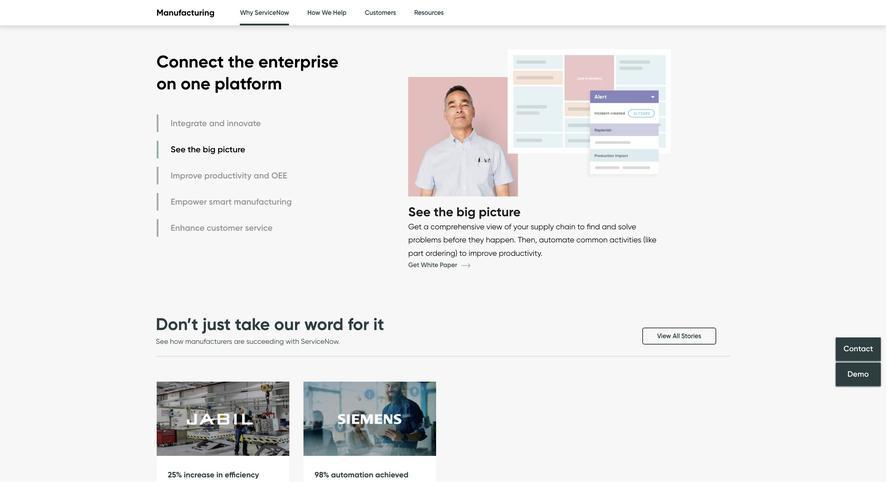 Task type: vqa. For each thing, say whether or not it's contained in the screenshot.
services
no



Task type: locate. For each thing, give the bounding box(es) containing it.
big inside see the big picture get a comprehensive view of your supply chain to find and solve problems before they happen. then, automate common activities (like part ordering) to improve productivity.
[[457, 204, 476, 220]]

productivity
[[205, 171, 252, 181]]

big
[[203, 144, 216, 155], [457, 204, 476, 220]]

see up a
[[409, 204, 431, 220]]

1 horizontal spatial big
[[457, 204, 476, 220]]

see inside see the big picture link
[[171, 144, 186, 155]]

25% increase in efficiency
[[168, 471, 259, 480]]

connect
[[157, 51, 224, 72]]

1 vertical spatial big
[[457, 204, 476, 220]]

and left oee at the left of the page
[[254, 171, 270, 181]]

0 horizontal spatial the
[[188, 144, 201, 155]]

all
[[673, 333, 680, 340]]

empower smart manufacturing link
[[157, 193, 294, 211]]

the for connect the enterprise on one platform
[[228, 51, 254, 72]]

1 vertical spatial see
[[409, 204, 431, 220]]

1 vertical spatial the
[[188, 144, 201, 155]]

big up "comprehensive"
[[457, 204, 476, 220]]

efficiency
[[225, 471, 259, 480]]

connect the enterprise on one platform
[[157, 51, 339, 94]]

resources link
[[415, 0, 444, 26]]

2 vertical spatial the
[[434, 204, 454, 220]]

see inside don't just take our word for it see how manufacturers are succeeding with servicenow.
[[156, 338, 168, 346]]

how we help link
[[308, 0, 347, 26]]

then,
[[518, 236, 538, 245]]

picture
[[218, 144, 245, 155], [479, 204, 521, 220]]

the inside see the big picture get a comprehensive view of your supply chain to find and solve problems before they happen. then, automate common activities (like part ordering) to improve productivity.
[[434, 204, 454, 220]]

one
[[181, 73, 211, 94]]

are
[[234, 338, 245, 346]]

1 vertical spatial and
[[254, 171, 270, 181]]

take
[[235, 314, 270, 335]]

view all stories
[[658, 333, 702, 340]]

1 vertical spatial picture
[[479, 204, 521, 220]]

get down part
[[409, 262, 420, 269]]

the
[[228, 51, 254, 72], [188, 144, 201, 155], [434, 204, 454, 220]]

empower smart manufacturing
[[171, 197, 292, 207]]

get white paper link
[[409, 262, 482, 269]]

2 horizontal spatial and
[[603, 222, 617, 232]]

0 vertical spatial see
[[171, 144, 186, 155]]

and
[[209, 118, 225, 129], [254, 171, 270, 181], [603, 222, 617, 232]]

enterprise
[[259, 51, 339, 72]]

2 horizontal spatial the
[[434, 204, 454, 220]]

see the big picture
[[171, 144, 245, 155]]

enhance
[[171, 223, 205, 233]]

activities
[[610, 236, 642, 245]]

service
[[245, 223, 273, 233]]

don't just take our word for it see how manufacturers are succeeding with servicenow.
[[156, 314, 384, 346]]

to left "find"
[[578, 222, 585, 232]]

the inside connect the enterprise on one platform
[[228, 51, 254, 72]]

siemens reached goals of automation and digitalization image
[[304, 382, 436, 457]]

2 get from the top
[[409, 262, 420, 269]]

0 vertical spatial the
[[228, 51, 254, 72]]

2 vertical spatial and
[[603, 222, 617, 232]]

see
[[171, 144, 186, 155], [409, 204, 431, 220], [156, 338, 168, 346]]

automation
[[331, 471, 374, 480]]

98%
[[315, 471, 329, 480]]

the up "comprehensive"
[[434, 204, 454, 220]]

and right "find"
[[603, 222, 617, 232]]

we
[[322, 9, 332, 17]]

1 horizontal spatial see
[[171, 144, 186, 155]]

1 horizontal spatial picture
[[479, 204, 521, 220]]

0 vertical spatial to
[[578, 222, 585, 232]]

succeeding
[[247, 338, 284, 346]]

see inside see the big picture get a comprehensive view of your supply chain to find and solve problems before they happen. then, automate common activities (like part ordering) to improve productivity.
[[409, 204, 431, 220]]

1 get from the top
[[409, 222, 422, 232]]

1 horizontal spatial and
[[254, 171, 270, 181]]

0 horizontal spatial and
[[209, 118, 225, 129]]

0 vertical spatial and
[[209, 118, 225, 129]]

1 horizontal spatial the
[[228, 51, 254, 72]]

the for see the big picture get a comprehensive view of your supply chain to find and solve problems before they happen. then, automate common activities (like part ordering) to improve productivity.
[[434, 204, 454, 220]]

the up platform at the left of the page
[[228, 51, 254, 72]]

picture for see the big picture
[[218, 144, 245, 155]]

resources
[[415, 9, 444, 17]]

to down before
[[460, 249, 467, 258]]

productivity.
[[499, 249, 543, 258]]

happen.
[[486, 236, 516, 245]]

and left innovate
[[209, 118, 225, 129]]

of
[[505, 222, 512, 232]]

our
[[274, 314, 300, 335]]

it
[[374, 314, 384, 335]]

customers
[[365, 9, 396, 17]]

0 horizontal spatial picture
[[218, 144, 245, 155]]

picture inside see the big picture get a comprehensive view of your supply chain to find and solve problems before they happen. then, automate common activities (like part ordering) to improve productivity.
[[479, 204, 521, 220]]

find
[[587, 222, 601, 232]]

customer
[[207, 223, 243, 233]]

0 vertical spatial picture
[[218, 144, 245, 155]]

0 horizontal spatial see
[[156, 338, 168, 346]]

picture up view
[[479, 204, 521, 220]]

chain
[[556, 222, 576, 232]]

0 vertical spatial get
[[409, 222, 422, 232]]

just
[[203, 314, 231, 335]]

1 vertical spatial get
[[409, 262, 420, 269]]

0 vertical spatial big
[[203, 144, 216, 155]]

0 horizontal spatial to
[[460, 249, 467, 258]]

picture up improve productivity and oee
[[218, 144, 245, 155]]

big down integrate and innovate
[[203, 144, 216, 155]]

part
[[409, 249, 424, 258]]

the down integrate
[[188, 144, 201, 155]]

help
[[333, 9, 347, 17]]

view
[[658, 333, 672, 340]]

2 horizontal spatial see
[[409, 204, 431, 220]]

(like
[[644, 236, 657, 245]]

achieved
[[376, 471, 409, 480]]

see up improve at left top
[[171, 144, 186, 155]]

2 vertical spatial see
[[156, 338, 168, 346]]

contact
[[844, 345, 874, 354]]

integrate and innovate link
[[157, 115, 294, 132]]

0 horizontal spatial big
[[203, 144, 216, 155]]

stories
[[682, 333, 702, 340]]

see the big picture get a comprehensive view of your supply chain to find and solve problems before they happen. then, automate common activities (like part ordering) to improve productivity.
[[409, 204, 657, 258]]

servicenow.
[[301, 338, 340, 346]]

get inside see the big picture get a comprehensive view of your supply chain to find and solve problems before they happen. then, automate common activities (like part ordering) to improve productivity.
[[409, 222, 422, 232]]

see left how on the bottom left of the page
[[156, 338, 168, 346]]

get left a
[[409, 222, 422, 232]]



Task type: describe. For each thing, give the bounding box(es) containing it.
oee
[[272, 171, 287, 181]]

see the big picture link
[[157, 141, 294, 158]]

ordering)
[[426, 249, 458, 258]]

platform alerts track inventory and impacts image
[[409, 42, 672, 204]]

problems
[[409, 236, 442, 245]]

in
[[217, 471, 223, 480]]

see for see the big picture get a comprehensive view of your supply chain to find and solve problems before they happen. then, automate common activities (like part ordering) to improve productivity.
[[409, 204, 431, 220]]

how
[[308, 9, 320, 17]]

the for see the big picture
[[188, 144, 201, 155]]

improve
[[469, 249, 497, 258]]

and inside see the big picture get a comprehensive view of your supply chain to find and solve problems before they happen. then, automate common activities (like part ordering) to improve productivity.
[[603, 222, 617, 232]]

white
[[421, 262, 439, 269]]

25%
[[168, 471, 182, 480]]

improve productivity and oee
[[171, 171, 287, 181]]

enhance customer service link
[[157, 219, 294, 237]]

before
[[444, 236, 467, 245]]

enhance customer service
[[171, 223, 273, 233]]

word
[[305, 314, 344, 335]]

why
[[240, 9, 253, 17]]

contact link
[[837, 338, 882, 361]]

comprehensive
[[431, 222, 485, 232]]

1 horizontal spatial to
[[578, 222, 585, 232]]

they
[[469, 236, 484, 245]]

why servicenow link
[[240, 0, 289, 28]]

jabil got more efficient and delivered projects on-time image
[[157, 382, 289, 457]]

integrate and innovate
[[171, 118, 261, 129]]

customers link
[[365, 0, 396, 26]]

big for see the big picture get a comprehensive view of your supply chain to find and solve problems before they happen. then, automate common activities (like part ordering) to improve productivity.
[[457, 204, 476, 220]]

improve productivity and oee link
[[157, 167, 294, 185]]

paper
[[440, 262, 458, 269]]

manufacturing
[[234, 197, 292, 207]]

demo link
[[837, 363, 882, 387]]

servicenow
[[255, 9, 289, 17]]

how we help
[[308, 9, 347, 17]]

for
[[348, 314, 369, 335]]

empower
[[171, 197, 207, 207]]

see for see the big picture
[[171, 144, 186, 155]]

demo
[[848, 370, 870, 380]]

common
[[577, 236, 608, 245]]

why servicenow
[[240, 9, 289, 17]]

supply
[[531, 222, 554, 232]]

picture for see the big picture get a comprehensive view of your supply chain to find and solve problems before they happen. then, automate common activities (like part ordering) to improve productivity.
[[479, 204, 521, 220]]

big for see the big picture
[[203, 144, 216, 155]]

increase
[[184, 471, 215, 480]]

manufacturers
[[185, 338, 232, 346]]

solve
[[619, 222, 637, 232]]

with
[[286, 338, 299, 346]]

smart
[[209, 197, 232, 207]]

improve
[[171, 171, 202, 181]]

view all stories link
[[643, 328, 717, 345]]

automate
[[539, 236, 575, 245]]

98% automation achieved
[[315, 471, 409, 480]]

get white paper
[[409, 262, 459, 269]]

view
[[487, 222, 503, 232]]

on
[[157, 73, 177, 94]]

1 vertical spatial to
[[460, 249, 467, 258]]

your
[[514, 222, 529, 232]]

a
[[424, 222, 429, 232]]

integrate
[[171, 118, 207, 129]]

manufacturing
[[157, 8, 215, 18]]

innovate
[[227, 118, 261, 129]]

don't
[[156, 314, 198, 335]]

platform
[[215, 73, 282, 94]]

how
[[170, 338, 184, 346]]



